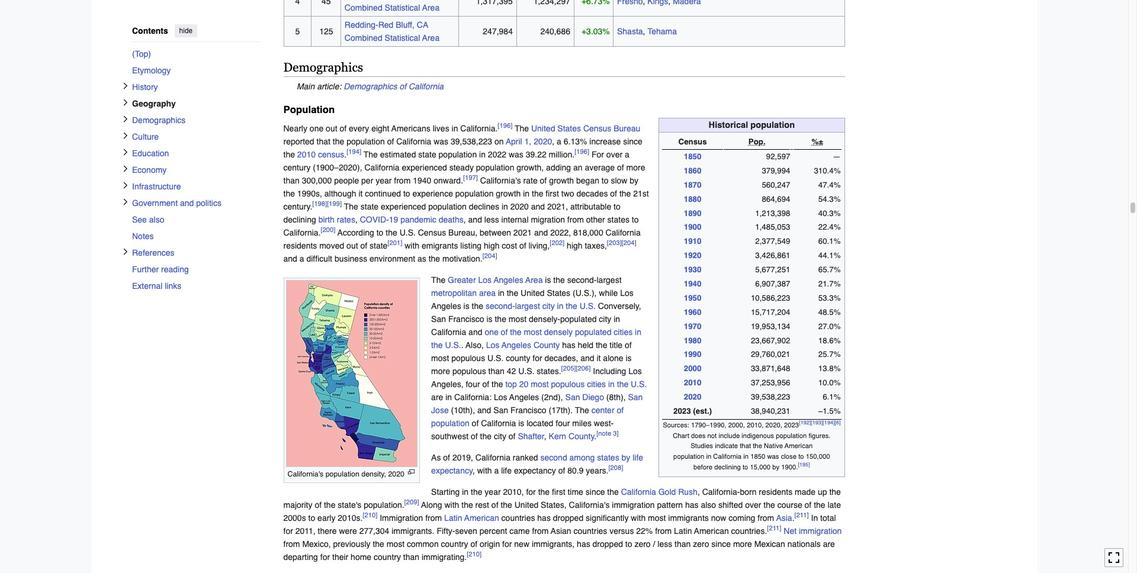 Task type: describe. For each thing, give the bounding box(es) containing it.
origin
[[480, 540, 500, 549]]

2010 for 2010 census . [194] the estimated state population in 2022 was 39.22 million. [196]
[[297, 150, 316, 159]]

from up immigrants,
[[532, 527, 549, 536]]

[197]
[[463, 174, 478, 182]]

and inside has held the title of most populous u.s. county for decades, and it alone is more populous than 42 u.s. states.
[[581, 354, 595, 363]]

5,677,251
[[756, 266, 791, 274]]

of up estimated
[[387, 137, 394, 146]]

1890 link
[[684, 209, 702, 218]]

american inside in total for 2011, there were 277,304 immigrants. fifty-seven percent came from asian countries versus 22% from latin american countries.
[[694, 527, 729, 536]]

1 vertical spatial first
[[552, 488, 566, 497]]

by inside second among states by life expectancy
[[622, 453, 631, 463]]

population inside for over a century (1900–2020), california experienced steady population growth, adding an average of more than 300,000 people per year from 1940 onward.
[[476, 163, 515, 173]]

1970
[[684, 322, 702, 331]]

u.s. inside according to the u.s. census bureau, between 2021 and 2022, 818,000 california residents moved out of state
[[400, 228, 416, 238]]

combined
[[345, 33, 383, 43]]

jose
[[431, 406, 449, 415]]

along with the rest of the united states, california's immigration pattern has also shifted over the course of the late 2000s to early 2010s.
[[284, 501, 841, 523]]

3,426,861
[[756, 251, 791, 260]]

1990s,
[[297, 189, 322, 199]]

residents inside ", california-born residents made up the majority of the state's population."
[[759, 488, 793, 497]]

that inside nearly one out of every eight americans lives in california. [196] the united states census bureau reported that the population of california was 39,538,223 on april 1, 2020
[[317, 137, 331, 146]]

of inside one of the most densely populated cities in the u.s.
[[501, 328, 508, 337]]

1 vertical spatial 1940
[[684, 280, 702, 289]]

2 high from the left
[[567, 241, 583, 251]]

century.
[[284, 202, 312, 212]]

1960 link
[[684, 308, 702, 317]]

0 horizontal spatial largest
[[515, 302, 540, 311]]

government and politics link
[[132, 195, 260, 211]]

population
[[284, 104, 335, 116]]

1 horizontal spatial [194] link
[[823, 420, 835, 426]]

it inside california's rate of growth began to slow by the 1990s, although it continued to experience population growth in the first two decades of the 21st century.
[[359, 189, 363, 199]]

. left "also,"
[[461, 341, 464, 350]]

immigration inside along with the rest of the united states, california's immigration pattern has also shifted over the course of the late 2000s to early 2010s.
[[612, 501, 655, 510]]

92,597
[[767, 152, 791, 161]]

for left their
[[320, 553, 330, 562]]

a inside for over a century (1900–2020), california experienced steady population growth, adding an average of more than 300,000 people per year from 1940 onward.
[[625, 150, 630, 159]]

0 horizontal spatial county
[[534, 341, 560, 350]]

with for ,
[[477, 466, 492, 476]]

1 vertical spatial demographics
[[344, 82, 397, 91]]

the inside , a 6.13% increase since the
[[284, 150, 295, 159]]

from left "asia"
[[758, 514, 775, 523]]

deaths
[[439, 215, 464, 225]]

include
[[719, 432, 740, 440]]

has inside along with the rest of the united states, california's immigration pattern has also shifted over the course of the late 2000s to early 2010s.
[[686, 501, 699, 510]]

1 horizontal spatial francisco
[[511, 406, 547, 415]]

of inside center of population
[[617, 406, 624, 415]]

life inside , with a life expectancy of 80.9 years. [208]
[[501, 466, 512, 476]]

of left shafter
[[509, 432, 516, 442]]

in inside in the united states (u.s.), while los angeles is the
[[498, 289, 505, 298]]

[195]
[[798, 462, 810, 468]]

million.
[[549, 150, 575, 159]]

240,686
[[541, 27, 571, 36]]

1860
[[684, 166, 702, 175]]

population down studies
[[674, 453, 705, 461]]

0 horizontal spatial also
[[149, 215, 164, 224]]

[200] link
[[321, 226, 336, 234]]

to down average
[[602, 176, 609, 186]]

864,694
[[762, 195, 791, 204]]

over inside along with the rest of the united states, california's immigration pattern has also shifted over the course of the late 2000s to early 2010s.
[[746, 501, 762, 510]]

x small image for demographics
[[122, 115, 129, 122]]

population down [192]
[[776, 432, 807, 440]]

economy link
[[132, 161, 260, 178]]

the inside 2010 census . [194] the estimated state population in 2022 was 39.22 million. [196]
[[364, 150, 378, 159]]

of inside , with a life expectancy of 80.9 years. [208]
[[559, 466, 565, 476]]

politics
[[196, 198, 221, 208]]

immigrants,
[[532, 540, 575, 549]]

the up miles
[[575, 406, 589, 415]]

to right continued
[[403, 189, 410, 199]]

of right "as" at the bottom left of page
[[443, 453, 450, 463]]

of down the slow
[[610, 189, 617, 199]]

the inside the including los angeles, four of the
[[492, 380, 503, 389]]

shafter
[[518, 432, 545, 442]]

countries.
[[732, 527, 768, 536]]

external links
[[132, 281, 181, 291]]

2010 link
[[684, 379, 702, 388]]

[note 3] link
[[597, 430, 619, 438]]

united states census bureau link
[[531, 124, 641, 133]]

it inside has held the title of most populous u.s. county for decades, and it alone is more populous than 42 u.s. states.
[[597, 354, 601, 363]]

cities inside one of the most densely populated cities in the u.s.
[[614, 328, 633, 337]]

life inside second among states by life expectancy
[[633, 453, 644, 463]]

taxes,
[[585, 241, 607, 251]]

25.7%
[[819, 350, 841, 359]]

0 horizontal spatial [196] link
[[498, 122, 513, 130]]

1 vertical spatial populous
[[453, 367, 486, 376]]

2 vertical spatial demographics
[[132, 115, 185, 125]]

has inside [210] immigration from latin american countries has dropped significantly with most immigrants now coming from asia . [211]
[[538, 514, 551, 523]]

and inside and a difficult business environment as the motivation. [204]
[[284, 254, 297, 264]]

1 vertical spatial [196] link
[[575, 148, 590, 156]]

, inside ", california-born residents made up the majority of the state's population."
[[698, 488, 700, 497]]

attributable
[[571, 202, 612, 212]]

1850 link
[[684, 152, 702, 161]]

see also link
[[132, 211, 260, 228]]

47.4%
[[819, 181, 841, 189]]

0 vertical spatial 1850
[[684, 152, 702, 161]]

. inside shafter , kern county . [note 3]
[[595, 432, 597, 442]]

2000 link
[[684, 365, 702, 374]]

and up see also link
[[180, 198, 194, 208]]

century
[[284, 163, 311, 173]]

latin inside [210] immigration from latin american countries has dropped significantly with most immigrants now coming from asia . [211]
[[444, 514, 462, 523]]

state inside 2010 census . [194] the estimated state population in 2022 was 39.22 million. [196]
[[419, 150, 437, 159]]

rush
[[679, 488, 698, 497]]

states inside second among states by life expectancy
[[597, 453, 620, 463]]

covid-
[[360, 215, 389, 225]]

los inside the including los angeles, four of the
[[629, 367, 642, 376]]

of right rest at the left
[[492, 501, 499, 510]]

infrastructure link
[[132, 178, 260, 195]]

metropolitan area link
[[431, 289, 496, 298]]

379,994
[[762, 166, 791, 175]]

for left new
[[503, 540, 512, 549]]

angeles inside 'top 20 most populous cities in the u.s. are in california: los angeles (2nd), san diego (8th),'
[[510, 393, 539, 402]]

(10th), and san francisco (17th). the
[[449, 406, 592, 415]]

less inside [211] net immigration from mexico, previously the most common country of origin for new immigrants, has dropped to zero / less than zero since more mexican nationals are departing for their home country than immigrating.
[[658, 540, 673, 549]]

44.1%
[[819, 251, 841, 260]]

for inside has held the title of most populous u.s. county for decades, and it alone is more populous than 42 u.s. states.
[[533, 354, 543, 363]]

, inside shafter , kern county . [note 3]
[[545, 432, 547, 442]]

as
[[431, 453, 441, 463]]

the inside [211] net immigration from mexico, previously the most common country of origin for new immigrants, has dropped to zero / less than zero since more mexican nationals are departing for their home country than immigrating.
[[373, 540, 385, 549]]

immigration
[[380, 514, 423, 523]]

1910 link
[[684, 237, 702, 246]]

has inside has held the title of most populous u.s. county for decades, and it alone is more populous than 42 u.s. states.
[[562, 341, 576, 350]]

[211] inside [211] net immigration from mexico, previously the most common country of origin for new immigrants, has dropped to zero / less than zero since more mexican nationals are departing for their home country than immigrating.
[[768, 525, 782, 533]]

california's for rate
[[480, 176, 521, 186]]

years.
[[586, 466, 609, 476]]

states inside , and less internal migration from other states to california.
[[608, 215, 630, 225]]

1 horizontal spatial [210] link
[[467, 551, 482, 559]]

1790–1990,
[[691, 421, 727, 430]]

0 horizontal spatial since
[[586, 488, 605, 497]]

second-largest city in the u.s. link
[[486, 302, 596, 311]]

year inside for over a century (1900–2020), california experienced steady population growth, adding an average of more than 300,000 people per year from 1940 onward.
[[376, 176, 392, 186]]

, inside , and less internal migration from other states to california.
[[464, 215, 466, 225]]

conversely,
[[598, 302, 642, 311]]

the inside and a difficult business environment as the motivation. [204]
[[429, 254, 440, 264]]

0 horizontal spatial second-
[[486, 302, 515, 311]]

[196] inside nearly one out of every eight americans lives in california. [196] the united states census bureau reported that the population of california was 39,538,223 on april 1, 2020
[[498, 122, 513, 130]]

x small image for history
[[122, 82, 129, 89]]

[202] link
[[550, 239, 565, 247]]

california left gold
[[621, 488, 656, 497]]

was inside 2010 census . [194] the estimated state population in 2022 was 39.22 million. [196]
[[509, 150, 524, 159]]

of left every
[[340, 124, 347, 133]]

california inside "sources: 1790–1990, 2000, 2010, 2020, 2023 [192] [193] [194] [6] chart does not include indigenous population figures. studies indicate that the native american population in california in 1850 was close to 150,000 before declining to 15,000 by 1900. [195]"
[[714, 453, 742, 461]]

infrastructure
[[132, 182, 181, 191]]

redding-
[[345, 20, 378, 30]]

densely-
[[529, 315, 561, 324]]

and inside according to the u.s. census bureau, between 2021 and 2022, 818,000 california residents moved out of state
[[534, 228, 548, 238]]

census inside nearly one out of every eight americans lives in california. [196] the united states census bureau reported that the population of california was 39,538,223 on april 1, 2020
[[584, 124, 612, 133]]

(10th),
[[451, 406, 475, 415]]

the inside the greater los angeles area is the second-largest metropolitan area
[[431, 276, 446, 285]]

over inside for over a century (1900–2020), california experienced steady population growth, adding an average of more than 300,000 people per year from 1940 onward.
[[607, 150, 623, 159]]

the inside 'top 20 most populous cities in the u.s. are in california: los angeles (2nd), san diego (8th),'
[[617, 380, 629, 389]]

x small image for culture
[[122, 132, 129, 139]]

angeles inside the greater los angeles area is the second-largest metropolitan area
[[494, 276, 524, 285]]

than inside has held the title of most populous u.s. county for decades, and it alone is more populous than 42 u.s. states.
[[489, 367, 505, 376]]

from down along
[[426, 514, 442, 523]]

to inside , and less internal migration from other states to california.
[[632, 215, 639, 225]]

[204] inside [201] with emigrants listing high cost of living, [202] high taxes, [203] [204]
[[622, 239, 637, 247]]

estimated
[[380, 150, 416, 159]]

city inside of california is located four miles west- southwest of the city of
[[494, 432, 507, 442]]

more inside [211] net immigration from mexico, previously the most common country of origin for new immigrants, has dropped to zero / less than zero since more mexican nationals are departing for their home country than immigrating.
[[734, 540, 752, 549]]

in inside one of the most densely populated cities in the u.s.
[[635, 328, 642, 337]]

2010 census . [194] the estimated state population in 2022 was 39.22 million. [196]
[[297, 148, 590, 159]]

four inside the including los angeles, four of the
[[466, 380, 480, 389]]

population inside 2010 census . [194] the estimated state population in 2022 was 39.22 million. [196]
[[439, 150, 477, 159]]

of right rate
[[540, 176, 547, 186]]

0 vertical spatial [194] link
[[347, 148, 361, 156]]

experienced inside the state experienced population declines in 2020 and 2021, attributable to declining
[[381, 202, 426, 212]]

to inside [211] net immigration from mexico, previously the most common country of origin for new immigrants, has dropped to zero / less than zero since more mexican nationals are departing for their home country than immigrating.
[[626, 540, 633, 549]]

1 vertical spatial country
[[374, 553, 401, 562]]

, with a life expectancy of 80.9 years. [208]
[[473, 464, 624, 476]]

densely
[[544, 328, 573, 337]]

populated inside conversely, san francisco is the most densely-populated city in california and
[[561, 315, 597, 324]]

residents inside according to the u.s. census bureau, between 2021 and 2022, 818,000 california residents moved out of state
[[284, 241, 317, 251]]

of up as of 2019, california ranked
[[471, 432, 478, 442]]

of down made
[[805, 501, 812, 510]]

population inside center of population
[[431, 419, 470, 429]]

slow
[[611, 176, 628, 186]]

further reading link
[[132, 261, 260, 278]]

further
[[132, 265, 159, 274]]

april
[[506, 137, 522, 146]]

listing
[[461, 241, 482, 251]]

13.8%
[[819, 365, 841, 374]]

1 vertical spatial [204] link
[[483, 252, 498, 260]]

0 horizontal spatial [210] link
[[363, 512, 378, 520]]

population inside nearly one out of every eight americans lives in california. [196] the united states census bureau reported that the population of california was 39,538,223 on april 1, 2020
[[347, 137, 385, 146]]

population inside the state experienced population declines in 2020 and 2021, attributable to declining
[[429, 202, 467, 212]]

etymology link
[[132, 62, 260, 79]]

22%
[[637, 527, 653, 536]]

state's
[[338, 501, 362, 510]]

los right "also,"
[[486, 341, 500, 350]]

the inside nearly one out of every eight americans lives in california. [196] the united states census bureau reported that the population of california was 39,538,223 on april 1, 2020
[[515, 124, 529, 133]]

2020 up 2023 (est.)
[[684, 393, 702, 402]]

in inside the state experienced population declines in 2020 and 2021, attributable to declining
[[502, 202, 508, 212]]

, left tehama link
[[643, 27, 646, 36]]

1 vertical spatial [211] link
[[768, 525, 782, 533]]

california inside nearly one out of every eight americans lives in california. [196] the united states census bureau reported that the population of california was 39,538,223 on april 1, 2020
[[397, 137, 432, 146]]

san down top
[[494, 406, 508, 415]]

0 horizontal spatial 2023
[[674, 407, 691, 416]]

2020 right density,
[[388, 470, 405, 479]]

departing
[[284, 553, 318, 562]]

starting
[[431, 488, 460, 497]]

with inside [210] immigration from latin american countries has dropped significantly with most immigrants now coming from asia . [211]
[[631, 514, 646, 523]]

angeles up county
[[502, 341, 532, 350]]

1 vertical spatial 2010,
[[503, 488, 524, 497]]

pandemic
[[401, 215, 437, 225]]

1 vertical spatial 39,538,223
[[751, 393, 791, 402]]

united inside nearly one out of every eight americans lives in california. [196] the united states census bureau reported that the population of california was 39,538,223 on april 1, 2020
[[531, 124, 555, 133]]

[206] link
[[576, 365, 591, 373]]

main
[[297, 82, 315, 91]]

x small image for economy
[[122, 165, 129, 172]]

, up according
[[355, 215, 358, 225]]

0 vertical spatial [204] link
[[622, 239, 637, 247]]

bluff,
[[396, 20, 415, 30]]

and inside , and less internal migration from other states to california.
[[468, 215, 482, 225]]

asian
[[551, 527, 572, 536]]

2010s.
[[338, 514, 363, 523]]

shasta
[[617, 27, 643, 36]]

was inside nearly one out of every eight americans lives in california. [196] the united states census bureau reported that the population of california was 39,538,223 on april 1, 2020
[[434, 137, 449, 146]]

in the united states (u.s.), while los angeles is the
[[431, 289, 634, 311]]

from up /
[[655, 527, 672, 536]]

1910
[[684, 237, 702, 246]]

1 horizontal spatial city
[[543, 302, 555, 311]]

0 vertical spatial [211] link
[[795, 512, 809, 520]]

made
[[795, 488, 816, 497]]

. also, los angeles county
[[461, 341, 560, 350]]

5
[[295, 27, 300, 36]]

shasta , tehama
[[617, 27, 677, 36]]

1 horizontal spatial growth
[[549, 176, 574, 186]]

most inside [211] net immigration from mexico, previously the most common country of origin for new immigrants, has dropped to zero / less than zero since more mexican nationals are departing for their home country than immigrating.
[[387, 540, 405, 549]]

area inside the greater los angeles area is the second-largest metropolitan area
[[526, 276, 543, 285]]

more inside for over a century (1900–2020), california experienced steady population growth, adding an average of more than 300,000 people per year from 1940 onward.
[[627, 163, 646, 173]]

in inside 2010 census . [194] the estimated state population in 2022 was 39.22 million. [196]
[[479, 150, 486, 159]]

and down california:
[[478, 406, 491, 415]]

27.0%
[[819, 322, 841, 331]]

does
[[691, 432, 706, 440]]



Task type: locate. For each thing, give the bounding box(es) containing it.
1 horizontal spatial [194]
[[823, 420, 835, 426]]

. inside [210] immigration from latin american countries has dropped significantly with most immigrants now coming from asia . [211]
[[793, 514, 795, 523]]

than down common
[[403, 553, 420, 562]]

also inside along with the rest of the united states, california's immigration pattern has also shifted over the course of the late 2000s to early 2010s.
[[701, 501, 716, 510]]

ranked
[[513, 453, 538, 463]]

of up the slow
[[617, 163, 624, 173]]

top 20 most populous cities in the u.s. are in california: los angeles (2nd), san diego (8th),
[[431, 380, 647, 402]]

county down the densely
[[534, 341, 560, 350]]

0 horizontal spatial [194] link
[[347, 148, 361, 156]]

fullscreen image
[[1109, 552, 1120, 564]]

, up 'million.'
[[552, 137, 555, 146]]

was inside "sources: 1790–1990, 2000, 2010, 2020, 2023 [192] [193] [194] [6] chart does not include indigenous population figures. studies indicate that the native american population in california in 1850 was close to 150,000 before declining to 15,000 by 1900. [195]"
[[768, 453, 779, 461]]

most up 22%
[[648, 514, 666, 523]]

life
[[633, 453, 644, 463], [501, 466, 512, 476]]

2000,
[[729, 421, 745, 430]]

1 horizontal spatial four
[[556, 419, 570, 429]]

largest down the greater los angeles area is the second-largest metropolitan area
[[515, 302, 540, 311]]

2023 right 2020, on the right bottom of the page
[[785, 421, 799, 430]]

0 vertical spatial states
[[558, 124, 581, 133]]

shafter , kern county . [note 3]
[[518, 430, 619, 442]]

0 horizontal spatial less
[[485, 215, 499, 225]]

of inside the including los angeles, four of the
[[483, 380, 490, 389]]

the inside according to the u.s. census bureau, between 2021 and 2022, 818,000 california residents moved out of state
[[386, 228, 397, 238]]

francisco inside conversely, san francisco is the most densely-populated city in california and
[[448, 315, 484, 324]]

0 vertical spatial immigration
[[612, 501, 655, 510]]

1,
[[525, 137, 532, 146]]

more up angeles,
[[431, 367, 450, 376]]

[195] link
[[798, 462, 810, 468]]

note
[[284, 80, 845, 93]]

1 vertical spatial states
[[597, 453, 620, 463]]

california. for nearly one out of every eight americans lives in california. [196] the united states census bureau reported that the population of california was 39,538,223 on april 1, 2020
[[461, 124, 498, 133]]

0 vertical spatial populous
[[452, 354, 485, 363]]

was down "april"
[[509, 150, 524, 159]]

most inside conversely, san francisco is the most densely-populated city in california and
[[509, 315, 527, 324]]

to down covid-
[[377, 228, 384, 238]]

other
[[586, 215, 605, 225]]

city up as of 2019, california ranked
[[494, 432, 507, 442]]

from inside , and less internal migration from other states to california.
[[568, 215, 584, 225]]

1 vertical spatial year
[[485, 488, 501, 497]]

0 vertical spatial one
[[310, 124, 324, 133]]

united up the april 1, 2020 link
[[531, 124, 555, 133]]

1900.
[[782, 463, 798, 472]]

[194]
[[347, 148, 361, 156], [823, 420, 835, 426]]

[196] inside 2010 census . [194] the estimated state population in 2022 was 39.22 million. [196]
[[575, 148, 590, 156]]

3 x small image from the top
[[122, 148, 129, 156]]

geography link
[[132, 95, 269, 112]]

1 vertical spatial american
[[465, 514, 499, 523]]

population left density,
[[326, 470, 360, 479]]

x small image for education
[[122, 148, 129, 156]]

census up the 1850 link
[[679, 138, 707, 146]]

countries inside in total for 2011, there were 277,304 immigrants. fifty-seven percent came from asian countries versus 22% from latin american countries.
[[574, 527, 608, 536]]

west-
[[594, 419, 614, 429]]

[201]
[[388, 239, 403, 247]]

1 horizontal spatial year
[[485, 488, 501, 497]]

california's population density, 2020
[[288, 470, 405, 479]]

for up states.
[[533, 354, 543, 363]]

1920
[[684, 251, 702, 260]]

first up the 2021,
[[546, 189, 559, 199]]

0 vertical spatial it
[[359, 189, 363, 199]]

with inside , with a life expectancy of 80.9 years. [208]
[[477, 466, 492, 476]]

x small image left economy
[[122, 165, 129, 172]]

california. for , and less internal migration from other states to california.
[[284, 228, 321, 238]]

4 x small image from the top
[[122, 182, 129, 189]]

and inside the state experienced population declines in 2020 and 2021, attributable to declining
[[531, 202, 545, 212]]

and inside conversely, san francisco is the most densely-populated city in california and
[[469, 328, 483, 337]]

[194] inside "sources: 1790–1990, 2000, 2010, 2020, 2023 [192] [193] [194] [6] chart does not include indigenous population figures. studies indicate that the native american population in california in 1850 was close to 150,000 before declining to 15,000 by 1900. [195]"
[[823, 420, 835, 426]]

before
[[694, 463, 713, 472]]

etymology
[[132, 65, 171, 75]]

2 vertical spatial american
[[694, 527, 729, 536]]

4 x small image from the top
[[122, 198, 129, 205]]

2020 inside nearly one out of every eight americans lives in california. [196] the united states census bureau reported that the population of california was 39,538,223 on april 1, 2020
[[534, 137, 552, 146]]

california up "also,"
[[431, 328, 466, 337]]

california. inside nearly one out of every eight americans lives in california. [196] the united states census bureau reported that the population of california was 39,538,223 on april 1, 2020
[[461, 124, 498, 133]]

state up covid-
[[361, 202, 379, 212]]

than inside for over a century (1900–2020), california experienced steady population growth, adding an average of more than 300,000 people per year from 1940 onward.
[[284, 176, 300, 186]]

65.7%
[[819, 266, 841, 274]]

[204] link right taxes,
[[622, 239, 637, 247]]

1960
[[684, 308, 702, 317]]

history link
[[132, 79, 260, 95]]

1 vertical spatial 2010
[[684, 379, 702, 388]]

1940 link
[[684, 280, 702, 289]]

with inside along with the rest of the united states, california's immigration pattern has also shifted over the course of the late 2000s to early 2010s.
[[445, 501, 459, 510]]

experienced inside for over a century (1900–2020), california experienced steady population growth, adding an average of more than 300,000 people per year from 1940 onward.
[[402, 163, 447, 173]]

has up decades,
[[562, 341, 576, 350]]

country
[[441, 540, 468, 549], [374, 553, 401, 562]]

[206]
[[576, 365, 591, 373]]

first inside california's rate of growth began to slow by the 1990s, although it continued to experience population growth in the first two decades of the 21st century.
[[546, 189, 559, 199]]

2 vertical spatial census
[[418, 228, 446, 238]]

are down net immigration link
[[823, 540, 835, 549]]

to
[[602, 176, 609, 186], [403, 189, 410, 199], [614, 202, 621, 212], [632, 215, 639, 225], [377, 228, 384, 238], [799, 453, 804, 461], [743, 463, 749, 472], [308, 514, 315, 523], [626, 540, 633, 549]]

more down countries.
[[734, 540, 752, 549]]

county
[[506, 354, 531, 363]]

1 horizontal spatial one
[[485, 328, 499, 337]]

the inside the greater los angeles area is the second-largest metropolitan area
[[554, 276, 565, 285]]

california's for population
[[288, 470, 324, 479]]

x small image
[[122, 82, 129, 89], [122, 99, 129, 106], [122, 165, 129, 172], [122, 182, 129, 189], [122, 248, 129, 255]]

united up second-largest city in the u.s. link
[[521, 289, 545, 298]]

los up conversely,
[[620, 289, 634, 298]]

see also
[[132, 215, 164, 224]]

x small image for references
[[122, 248, 129, 255]]

2 vertical spatial was
[[768, 453, 779, 461]]

1 vertical spatial more
[[431, 367, 450, 376]]

center
[[592, 406, 615, 415]]

the inside nearly one out of every eight americans lives in california. [196] the united states census bureau reported that the population of california was 39,538,223 on april 1, 2020
[[333, 137, 344, 146]]

moved
[[319, 241, 344, 251]]

0 horizontal spatial [211] link
[[768, 525, 782, 533]]

for down , with a life expectancy of 80.9 years. [208]
[[526, 488, 536, 497]]

0 vertical spatial cities
[[614, 328, 633, 337]]

to left 15,000
[[743, 463, 749, 472]]

10,586,223
[[751, 294, 791, 303]]

to inside according to the u.s. census bureau, between 2021 and 2022, 818,000 california residents moved out of state
[[377, 228, 384, 238]]

that down indigenous
[[740, 442, 751, 451]]

residents up course
[[759, 488, 793, 497]]

2 vertical spatial more
[[734, 540, 752, 549]]

of up early
[[315, 501, 322, 510]]

net immigration link
[[784, 527, 842, 536]]

x small image
[[122, 115, 129, 122], [122, 132, 129, 139], [122, 148, 129, 156], [122, 198, 129, 205]]

coming
[[729, 514, 756, 523]]

most inside 'top 20 most populous cities in the u.s. are in california: los angeles (2nd), san diego (8th),'
[[531, 380, 549, 389]]

one inside one of the most densely populated cities in the u.s.
[[485, 328, 499, 337]]

on
[[495, 137, 504, 146]]

1 vertical spatial [204]
[[483, 252, 498, 260]]

0 vertical spatial 2010
[[297, 150, 316, 159]]

as of 2019, california ranked
[[431, 453, 541, 463]]

california inside for over a century (1900–2020), california experienced steady population growth, adding an average of more than 300,000 people per year from 1940 onward.
[[365, 163, 400, 173]]

2023 inside "sources: 1790–1990, 2000, 2010, 2020, 2023 [192] [193] [194] [6] chart does not include indigenous population figures. studies indicate that the native american population in california in 1850 was close to 150,000 before declining to 15,000 by 1900. [195]"
[[785, 421, 799, 430]]

a up 'million.'
[[557, 137, 562, 146]]

dropped down versus
[[593, 540, 623, 549]]

four inside of california is located four miles west- southwest of the city of
[[556, 419, 570, 429]]

[193]
[[811, 420, 823, 426]]

largest inside the greater los angeles area is the second-largest metropolitan area
[[597, 276, 622, 285]]

latin inside in total for 2011, there were 277,304 immigrants. fifty-seven percent came from asian countries versus 22% from latin american countries.
[[674, 527, 692, 536]]

0 vertical spatial demographics
[[284, 60, 363, 75]]

environment
[[370, 254, 415, 264]]

1 x small image from the top
[[122, 115, 129, 122]]

cities inside 'top 20 most populous cities in the u.s. are in california: los angeles (2nd), san diego (8th),'
[[587, 380, 606, 389]]

country right home
[[374, 553, 401, 562]]

0 vertical spatial year
[[376, 176, 392, 186]]

[210] for [210]
[[467, 551, 482, 559]]

demographics of california link
[[344, 82, 444, 91]]

[204] right taxes,
[[622, 239, 637, 247]]

0 horizontal spatial country
[[374, 553, 401, 562]]

geography
[[132, 99, 176, 108]]

1 vertical spatial county
[[569, 432, 595, 442]]

1 horizontal spatial country
[[441, 540, 468, 549]]

asia link
[[777, 514, 793, 523]]

los down top
[[494, 393, 508, 402]]

[211] left in in the bottom right of the page
[[795, 512, 809, 520]]

x small image left geography
[[122, 99, 129, 106]]

from inside [211] net immigration from mexico, previously the most common country of origin for new immigrants, has dropped to zero / less than zero since more mexican nationals are departing for their home country than immigrating.
[[284, 540, 300, 549]]

of inside ", california-born residents made up the majority of the state's population."
[[315, 501, 322, 510]]

note containing main article:
[[284, 80, 845, 93]]

latin up fifty-
[[444, 514, 462, 523]]

0 vertical spatial country
[[441, 540, 468, 549]]

is inside has held the title of most populous u.s. county for decades, and it alone is more populous than 42 u.s. states.
[[626, 354, 632, 363]]

significantly
[[586, 514, 629, 523]]

1 vertical spatial [194]
[[823, 420, 835, 426]]

x small image for geography
[[122, 99, 129, 106]]

0 vertical spatial are
[[431, 393, 443, 402]]

most inside [210] immigration from latin american countries has dropped significantly with most immigrants now coming from asia . [211]
[[648, 514, 666, 523]]

0 vertical spatial four
[[466, 380, 480, 389]]

1 expectancy from the left
[[431, 466, 473, 476]]

1 zero from the left
[[635, 540, 651, 549]]

as
[[418, 254, 426, 264]]

rates
[[337, 215, 355, 225]]

1 vertical spatial [196]
[[575, 148, 590, 156]]

1 horizontal spatial [211]
[[795, 512, 809, 520]]

declining inside "sources: 1790–1990, 2000, 2010, 2020, 2023 [192] [193] [194] [6] chart does not include indigenous population figures. studies indicate that the native american population in california in 1850 was close to 150,000 before declining to 15,000 by 1900. [195]"
[[715, 463, 741, 472]]

to inside along with the rest of the united states, california's immigration pattern has also shifted over the course of the late 2000s to early 2010s.
[[308, 514, 315, 523]]

state up and a difficult business environment as the motivation. [204]
[[370, 241, 388, 251]]

first up states,
[[552, 488, 566, 497]]

0 horizontal spatial four
[[466, 380, 480, 389]]

the inside conversely, san francisco is the most densely-populated city in california and
[[495, 315, 507, 324]]

0 horizontal spatial area
[[422, 33, 440, 43]]

0 vertical spatial 2010,
[[747, 421, 764, 430]]

most inside has held the title of most populous u.s. county for decades, and it alone is more populous than 42 u.s. states.
[[431, 354, 449, 363]]

census inside according to the u.s. census bureau, between 2021 and 2022, 818,000 california residents moved out of state
[[418, 228, 446, 238]]

1 horizontal spatial california's
[[480, 176, 521, 186]]

0 vertical spatial 1940
[[413, 176, 432, 186]]

with
[[405, 241, 420, 251], [477, 466, 492, 476], [445, 501, 459, 510], [631, 514, 646, 523]]

san inside 'top 20 most populous cities in the u.s. are in california: los angeles (2nd), san diego (8th),'
[[566, 393, 580, 402]]

x small image for infrastructure
[[122, 182, 129, 189]]

california right 2019,
[[476, 453, 511, 463]]

1 vertical spatial experienced
[[381, 202, 426, 212]]

[211] link left in in the bottom right of the page
[[795, 512, 809, 520]]

1,485,053
[[756, 223, 791, 232]]

1 vertical spatial states
[[547, 289, 571, 298]]

a left difficult
[[300, 254, 304, 264]]

in inside nearly one out of every eight americans lives in california. [196] the united states census bureau reported that the population of california was 39,538,223 on april 1, 2020
[[452, 124, 458, 133]]

38,940,231
[[751, 407, 791, 416]]

, inside , a 6.13% increase since the
[[552, 137, 555, 146]]

1 horizontal spatial 2010
[[684, 379, 702, 388]]

0 horizontal spatial census
[[418, 228, 446, 238]]

by inside "sources: 1790–1990, 2000, 2010, 2020, 2023 [192] [193] [194] [6] chart does not include indigenous population figures. studies indicate that the native american population in california in 1850 was close to 150,000 before declining to 15,000 by 1900. [195]"
[[773, 463, 780, 472]]

0 horizontal spatial california.
[[284, 228, 321, 238]]

/
[[653, 540, 656, 549]]

0 horizontal spatial declining
[[284, 215, 316, 225]]

0 horizontal spatial zero
[[635, 540, 651, 549]]

is inside of california is located four miles west- southwest of the city of
[[519, 419, 525, 429]]

states right other
[[608, 215, 630, 225]]

1940 inside for over a century (1900–2020), california experienced steady population growth, adding an average of more than 300,000 people per year from 1940 onward.
[[413, 176, 432, 186]]

states up the 6.13%
[[558, 124, 581, 133]]

5 x small image from the top
[[122, 248, 129, 255]]

1 horizontal spatial second-
[[567, 276, 597, 285]]

culture link
[[132, 128, 260, 145]]

net
[[784, 527, 797, 536]]

and up "also,"
[[469, 328, 483, 337]]

1 horizontal spatial high
[[567, 241, 583, 251]]

2 horizontal spatial city
[[599, 315, 612, 324]]

1 horizontal spatial that
[[740, 442, 751, 451]]

[194] link
[[347, 148, 361, 156], [823, 420, 835, 426]]

1 vertical spatial california.
[[284, 228, 321, 238]]

growth down adding
[[549, 176, 574, 186]]

california inside of california is located four miles west- southwest of the city of
[[481, 419, 516, 429]]

1 horizontal spatial residents
[[759, 488, 793, 497]]

1850 inside "sources: 1790–1990, 2000, 2010, 2020, 2023 [192] [193] [194] [6] chart does not include indigenous population figures. studies indicate that the native american population in california in 1850 was close to 150,000 before declining to 15,000 by 1900. [195]"
[[751, 453, 766, 461]]

population up pop.
[[751, 120, 795, 130]]

is inside in the united states (u.s.), while los angeles is the
[[464, 302, 470, 311]]

began
[[577, 176, 600, 186]]

tehama link
[[648, 27, 677, 36]]

americans
[[392, 124, 431, 133]]

los angeles county link
[[486, 341, 560, 350]]

of inside [201] with emigrants listing high cost of living, [202] high taxes, [203] [204]
[[520, 241, 527, 251]]

2010, down the ranked
[[503, 488, 524, 497]]

0 vertical spatial more
[[627, 163, 646, 173]]

declining down century.
[[284, 215, 316, 225]]

the up the 1, at top left
[[515, 124, 529, 133]]

and left difficult
[[284, 254, 297, 264]]

from up departing
[[284, 540, 300, 549]]

increase
[[590, 137, 621, 146]]

0 horizontal spatial 2010,
[[503, 488, 524, 497]]

[194] inside 2010 census . [194] the estimated state population in 2022 was 39.22 million. [196]
[[347, 148, 361, 156]]

of up 'americans'
[[400, 82, 407, 91]]

1 vertical spatial since
[[586, 488, 605, 497]]

2010, up indigenous
[[747, 421, 764, 430]]

1 horizontal spatial also
[[701, 501, 716, 510]]

2 horizontal spatial census
[[679, 138, 707, 146]]

2 horizontal spatial more
[[734, 540, 752, 549]]

1 horizontal spatial latin
[[674, 527, 692, 536]]

1 vertical spatial latin
[[674, 527, 692, 536]]

most inside one of the most densely populated cities in the u.s.
[[524, 328, 542, 337]]

country down fifty-
[[441, 540, 468, 549]]

has inside [211] net immigration from mexico, previously the most common country of origin for new immigrants, has dropped to zero / less than zero since more mexican nationals are departing for their home country than immigrating.
[[577, 540, 591, 549]]

6.1%
[[823, 393, 841, 402]]

2 vertical spatial state
[[370, 241, 388, 251]]

that inside "sources: 1790–1990, 2000, 2010, 2020, 2023 [192] [193] [194] [6] chart does not include indigenous population figures. studies indicate that the native american population in california in 1850 was close to 150,000 before declining to 15,000 by 1900. [195]"
[[740, 442, 751, 451]]

from inside for over a century (1900–2020), california experienced steady population growth, adding an average of more than 300,000 people per year from 1940 onward.
[[394, 176, 411, 186]]

of down '(8th),'
[[617, 406, 624, 415]]

1 horizontal spatial zero
[[693, 540, 710, 549]]

to up [195]
[[799, 453, 804, 461]]

of california is located four miles west- southwest of the city of
[[431, 419, 614, 442]]

of down (10th),
[[472, 419, 479, 429]]

county down miles
[[569, 432, 595, 442]]

1 high from the left
[[484, 241, 500, 251]]

immigration up 22%
[[612, 501, 655, 510]]

emigrants
[[422, 241, 458, 251]]

2 vertical spatial since
[[712, 540, 731, 549]]

0 vertical spatial [196] link
[[498, 122, 513, 130]]

1 horizontal spatial it
[[597, 354, 601, 363]]

is inside the greater los angeles area is the second-largest metropolitan area
[[545, 276, 551, 285]]

3 x small image from the top
[[122, 165, 129, 172]]

states,
[[541, 501, 567, 510]]

populated
[[561, 315, 597, 324], [575, 328, 612, 337]]

second- down area
[[486, 302, 515, 311]]

0 vertical spatial second-
[[567, 276, 597, 285]]

1 vertical spatial california's
[[288, 470, 324, 479]]

[201] link
[[388, 239, 403, 247]]

[210] for [210] immigration from latin american countries has dropped significantly with most immigrants now coming from asia . [211]
[[363, 512, 378, 520]]

populated inside one of the most densely populated cities in the u.s.
[[575, 328, 612, 337]]

is up in the united states (u.s.), while los angeles is the
[[545, 276, 551, 285]]

countries inside [210] immigration from latin american countries has dropped significantly with most immigrants now coming from asia . [211]
[[502, 514, 535, 523]]

united inside along with the rest of the united states, california's immigration pattern has also shifted over the course of the late 2000s to early 2010s.
[[515, 501, 539, 510]]

life up california gold rush link
[[633, 453, 644, 463]]

city inside conversely, san francisco is the most densely-populated city in california and
[[599, 315, 612, 324]]

0 vertical spatial first
[[546, 189, 559, 199]]

150,000
[[806, 453, 830, 461]]

census up increase
[[584, 124, 612, 133]]

cost
[[502, 241, 517, 251]]

eight
[[372, 124, 390, 133]]

demographics up article: on the left top of the page
[[284, 60, 363, 75]]

2 zero from the left
[[693, 540, 710, 549]]

0 horizontal spatial california's
[[288, 470, 324, 479]]

also
[[149, 215, 164, 224], [701, 501, 716, 510]]

1 vertical spatial francisco
[[511, 406, 547, 415]]

california's up [210] immigration from latin american countries has dropped significantly with most immigrants now coming from asia . [211]
[[569, 501, 610, 510]]

2 x small image from the top
[[122, 132, 129, 139]]

california inside note
[[409, 82, 444, 91]]

with for [201]
[[405, 241, 420, 251]]

2010 for 2010
[[684, 379, 702, 388]]

the inside the state experienced population declines in 2020 and 2021, attributable to declining
[[344, 202, 358, 212]]

39,538,223
[[451, 137, 492, 146], [751, 393, 791, 402]]

with down as of 2019, california ranked
[[477, 466, 492, 476]]

populous down "also,"
[[452, 354, 485, 363]]

miles
[[573, 419, 592, 429]]

including
[[593, 367, 627, 376]]

california's inside california's rate of growth began to slow by the 1990s, although it continued to experience population growth in the first two decades of the 21st century.
[[480, 176, 521, 186]]

0 horizontal spatial [196]
[[498, 122, 513, 130]]

census up emigrants
[[418, 228, 446, 238]]

2022,
[[551, 228, 571, 238]]

x small image left infrastructure
[[122, 182, 129, 189]]

california. inside , and less internal migration from other states to california.
[[284, 228, 321, 238]]

21.7%
[[819, 280, 841, 289]]

1 vertical spatial four
[[556, 419, 570, 429]]

expectancy inside , with a life expectancy of 80.9 years. [208]
[[514, 466, 556, 476]]

and up living,
[[534, 228, 548, 238]]

0 horizontal spatial year
[[376, 176, 392, 186]]

than down immigrants
[[675, 540, 691, 549]]

[204] inside and a difficult business environment as the motivation. [204]
[[483, 252, 498, 260]]

[211] link
[[795, 512, 809, 520], [768, 525, 782, 533]]

1950
[[684, 294, 702, 303]]

state inside according to the u.s. census bureau, between 2021 and 2022, 818,000 california residents moved out of state
[[370, 241, 388, 251]]

san right '(8th),'
[[628, 393, 643, 402]]

1 horizontal spatial more
[[627, 163, 646, 173]]

of inside has held the title of most populous u.s. county for decades, and it alone is more populous than 42 u.s. states.
[[625, 341, 632, 350]]

historical
[[709, 120, 749, 130]]

is right alone at the bottom right of page
[[626, 354, 632, 363]]

per
[[361, 176, 373, 186]]

37,253,956
[[751, 379, 791, 388]]

1 horizontal spatial cities
[[614, 328, 633, 337]]

0 horizontal spatial was
[[434, 137, 449, 146]]

1 vertical spatial united
[[521, 289, 545, 298]]

demographics right article: on the left top of the page
[[344, 82, 397, 91]]

up
[[818, 488, 828, 497]]

city up densely-
[[543, 302, 555, 311]]

further reading
[[132, 265, 189, 274]]

mexico,
[[302, 540, 331, 549]]

american down rest at the left
[[465, 514, 499, 523]]

0 vertical spatial countries
[[502, 514, 535, 523]]

from up continued
[[394, 176, 411, 186]]

most up los angeles county link
[[524, 328, 542, 337]]

1870 link
[[684, 181, 702, 189]]

0 horizontal spatial high
[[484, 241, 500, 251]]

2 expectancy from the left
[[514, 466, 556, 476]]

population down every
[[347, 137, 385, 146]]

0 horizontal spatial [194]
[[347, 148, 361, 156]]

0 horizontal spatial countries
[[502, 514, 535, 523]]

2 vertical spatial by
[[773, 463, 780, 472]]

united inside in the united states (u.s.), while los angeles is the
[[521, 289, 545, 298]]

[note
[[597, 430, 612, 438]]

[211] link down "asia"
[[768, 525, 782, 533]]

0 vertical spatial 39,538,223
[[451, 137, 492, 146]]

2 x small image from the top
[[122, 99, 129, 106]]

redding-red bluff, ca combined statistical area
[[345, 20, 440, 43]]

1 vertical spatial countries
[[574, 527, 608, 536]]

1 vertical spatial growth
[[496, 189, 521, 199]]

gold
[[659, 488, 676, 497]]

out inside nearly one out of every eight americans lives in california. [196] the united states census bureau reported that the population of california was 39,538,223 on april 1, 2020
[[326, 124, 337, 133]]

1 x small image from the top
[[122, 82, 129, 89]]

with for along
[[445, 501, 459, 510]]

populated up the held
[[575, 328, 612, 337]]

x small image for government and politics
[[122, 198, 129, 205]]

california's down 2022
[[480, 176, 521, 186]]

state right estimated
[[419, 150, 437, 159]]

0 horizontal spatial latin
[[444, 514, 462, 523]]

san diego link
[[566, 393, 604, 402]]

[210] inside [210] immigration from latin american countries has dropped significantly with most immigrants now coming from asia . [211]
[[363, 512, 378, 520]]

1 vertical spatial 1850
[[751, 453, 766, 461]]

residents up difficult
[[284, 241, 317, 251]]

experience
[[413, 189, 453, 199]]

san down metropolitan
[[431, 315, 446, 324]]

since inside [211] net immigration from mexico, previously the most common country of origin for new immigrants, has dropped to zero / less than zero since more mexican nationals are departing for their home country than immigrating.
[[712, 540, 731, 549]]

also down government
[[149, 215, 164, 224]]

has held the title of most populous u.s. county for decades, and it alone is more populous than 42 u.s. states.
[[431, 341, 632, 376]]

links
[[165, 281, 181, 291]]

0 vertical spatial populated
[[561, 315, 597, 324]]

0 vertical spatial less
[[485, 215, 499, 225]]

[194] up '(1900–2020),' on the left of page
[[347, 148, 361, 156]]

0 vertical spatial city
[[543, 302, 555, 311]]

birth
[[319, 215, 335, 225]]

population up steady
[[439, 150, 477, 159]]

15,000
[[750, 463, 771, 472]]

1850 up 1860 link
[[684, 152, 702, 161]]

u.s. inside one of the most densely populated cities in the u.s.
[[445, 341, 461, 350]]



Task type: vqa. For each thing, say whether or not it's contained in the screenshot.
[210]
yes



